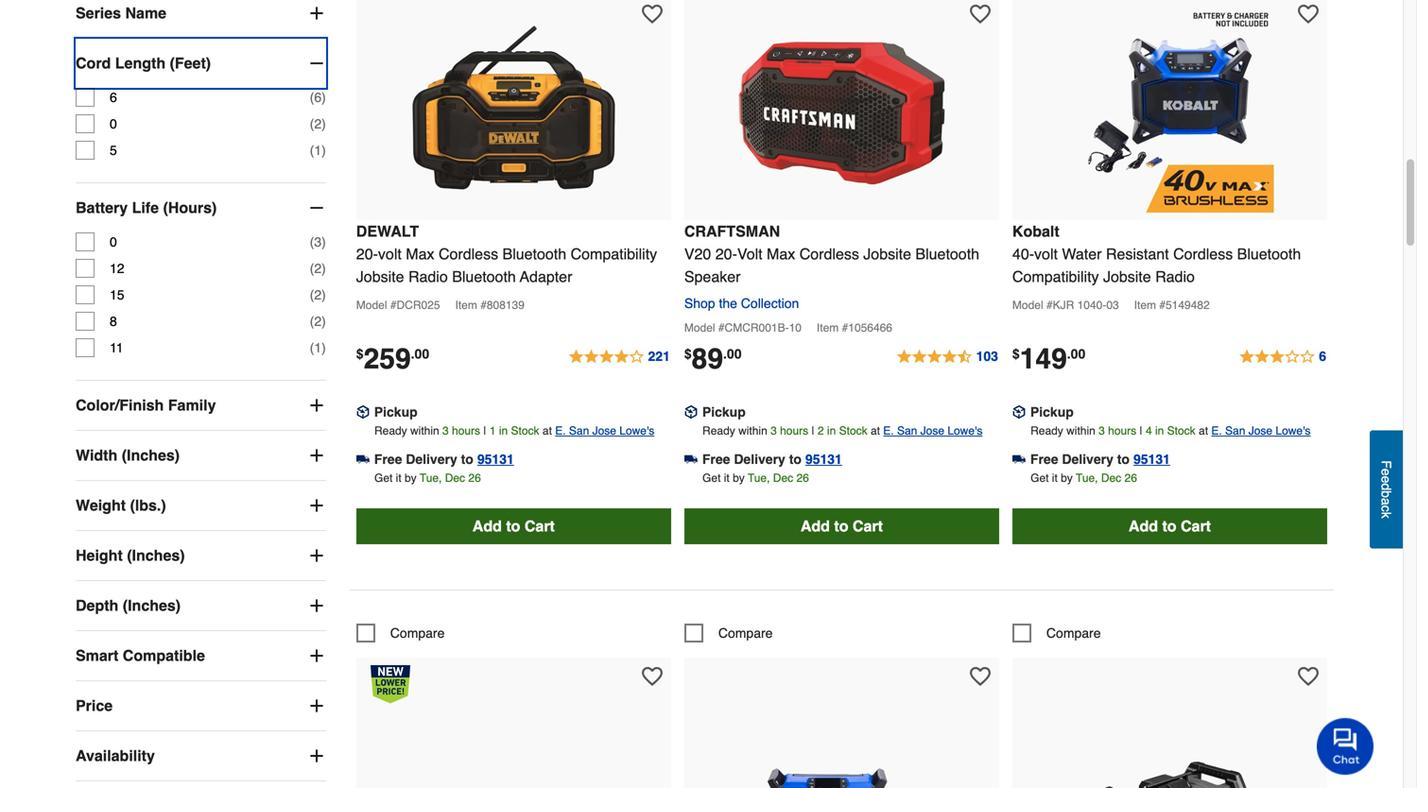Task type: describe. For each thing, give the bounding box(es) containing it.
shop the collection link
[[685, 296, 807, 311]]

item #5149482 button
[[1135, 296, 1222, 319]]

e. san jose lowe's button for ready within 3 hours | 4 in stock at e. san jose lowe's
[[1212, 422, 1311, 441]]

ready within 3 hours | 1 in stock at e. san jose lowe's
[[374, 424, 655, 438]]

8 ) from the top
[[322, 341, 326, 356]]

4 ) from the top
[[322, 235, 326, 250]]

battery life (hours) button
[[76, 184, 326, 233]]

(inches) for width (inches)
[[122, 447, 180, 464]]

103 button
[[896, 346, 1000, 369]]

$ for 259
[[356, 346, 364, 362]]

by for ready within 3 hours | 2 in stock at e. san jose lowe's
[[733, 472, 745, 485]]

color/finish family
[[76, 397, 216, 414]]

collection
[[741, 296, 799, 311]]

pickup image for ready within 3 hours | 4 in stock at e. san jose lowe's
[[1013, 406, 1026, 419]]

$ 89 .00
[[685, 343, 742, 375]]

.00 for 149
[[1067, 346, 1086, 362]]

delivery for ready within 3 hours | 1 in stock at e. san jose lowe's
[[406, 452, 457, 467]]

7 ( from the top
[[310, 314, 314, 329]]

( 6 )
[[310, 90, 326, 105]]

e. for 1
[[555, 424, 566, 438]]

c
[[1379, 506, 1394, 512]]

height (inches) button
[[76, 532, 326, 581]]

e. san jose lowe's button for ready within 3 hours | 2 in stock at e. san jose lowe's
[[884, 422, 983, 441]]

item for bluetooth
[[455, 299, 477, 312]]

221 button
[[568, 346, 671, 369]]

model for kobalt 40-volt water resistant cordless bluetooth compatibility jobsite radio
[[1013, 299, 1044, 312]]

family
[[168, 397, 216, 414]]

1 for 11
[[314, 341, 322, 356]]

| for 2
[[812, 424, 815, 438]]

1040-
[[1078, 299, 1107, 312]]

$ 259 .00
[[356, 343, 429, 375]]

| for 4
[[1140, 424, 1143, 438]]

add for third "add to cart" button from right
[[473, 518, 502, 535]]

by for ready within 3 hours | 1 in stock at e. san jose lowe's
[[405, 472, 417, 485]]

minus image for (feet)
[[307, 54, 326, 73]]

kobalt
[[1013, 223, 1060, 240]]

95131 for 1
[[477, 452, 514, 467]]

at for 2
[[871, 424, 880, 438]]

jobsite inside dewalt 20-volt max cordless bluetooth compatibility jobsite radio bluetooth adapter
[[356, 268, 404, 285]]

ready within 3 hours | 2 in stock at e. san jose lowe's
[[703, 424, 983, 438]]

e. san jose lowe's button for ready within 3 hours | 1 in stock at e. san jose lowe's
[[555, 422, 655, 441]]

plus image for depth (inches)
[[307, 597, 326, 616]]

actual price $149.00 element
[[1013, 343, 1086, 375]]

truck filled image for ready within 3 hours | 4 in stock at e. san jose lowe's
[[1013, 453, 1026, 466]]

volt
[[738, 245, 763, 263]]

2 e from the top
[[1379, 476, 1394, 483]]

4.5 stars image
[[896, 346, 1000, 369]]

stock for 4
[[1168, 424, 1196, 438]]

compatibility inside 'kobalt 40-volt water resistant cordless bluetooth compatibility jobsite radio'
[[1013, 268, 1099, 285]]

life
[[132, 199, 159, 217]]

03
[[1107, 299, 1119, 312]]

name
[[125, 4, 166, 22]]

( 2 ) for 0
[[310, 116, 326, 132]]

2 add to cart button from the left
[[685, 509, 1000, 545]]

10
[[789, 321, 802, 335]]

plus image for color/finish family
[[307, 396, 326, 415]]

4 stars image
[[568, 346, 671, 369]]

95131 button for 1
[[477, 450, 514, 469]]

dewalt
[[356, 223, 419, 240]]

(feet)
[[170, 54, 211, 72]]

3 add to cart button from the left
[[1013, 509, 1328, 545]]

4
[[1146, 424, 1152, 438]]

delivery for ready within 3 hours | 4 in stock at e. san jose lowe's
[[1062, 452, 1114, 467]]

cart for second "add to cart" button from the right
[[853, 518, 883, 535]]

compatible
[[123, 647, 205, 665]]

3 stars image
[[1239, 346, 1328, 369]]

free delivery to 95131 for 2
[[703, 452, 842, 467]]

4 ( from the top
[[310, 235, 314, 250]]

2 ) from the top
[[322, 116, 326, 132]]

#808139
[[481, 299, 525, 312]]

actual price $89.00 element
[[685, 343, 742, 375]]

delivery for ready within 3 hours | 2 in stock at e. san jose lowe's
[[734, 452, 786, 467]]

adapter
[[520, 268, 573, 285]]

model # dcr025
[[356, 299, 440, 312]]

series name button
[[76, 0, 326, 38]]

95131 button for 4
[[1134, 450, 1171, 469]]

hours for 1
[[452, 424, 480, 438]]

depth (inches)
[[76, 597, 181, 615]]

d
[[1379, 483, 1394, 491]]

lowe's for ready within 3 hours | 1 in stock at e. san jose lowe's
[[620, 424, 655, 438]]

5
[[110, 143, 117, 158]]

add to cart for second "add to cart" button from the right
[[801, 518, 883, 535]]

cord
[[76, 54, 111, 72]]

( 2 ) for 12
[[310, 261, 326, 276]]

the
[[719, 296, 738, 311]]

truck filled image for ready within 3 hours | 2 in stock at e. san jose lowe's
[[685, 453, 698, 466]]

pickup for ready within 3 hours | 4 in stock at e. san jose lowe's
[[1031, 405, 1074, 420]]

price
[[76, 698, 113, 715]]

2 for 0
[[314, 116, 322, 132]]

95131 for 4
[[1134, 452, 1171, 467]]

jobsite inside 'kobalt 40-volt water resistant cordless bluetooth compatibility jobsite radio'
[[1104, 268, 1152, 285]]

model for dewalt 20-volt max cordless bluetooth compatibility jobsite radio bluetooth adapter
[[356, 299, 387, 312]]

volt for 20-
[[378, 245, 402, 263]]

san for ready within 3 hours | 2 in stock at e. san jose lowe's
[[897, 424, 918, 438]]

( 3 )
[[310, 235, 326, 250]]

jose for ready within 3 hours | 2 in stock at e. san jose lowe's
[[921, 424, 945, 438]]

depth (inches) button
[[76, 582, 326, 631]]

water
[[1062, 245, 1102, 263]]

3 ) from the top
[[322, 143, 326, 158]]

1 ) from the top
[[322, 90, 326, 105]]

model # kjr 1040-03
[[1013, 299, 1119, 312]]

$ 149 .00
[[1013, 343, 1086, 375]]

ready for ready within 3 hours | 2 in stock at e. san jose lowe's
[[703, 424, 735, 438]]

f
[[1379, 461, 1394, 469]]

cord length (feet)
[[76, 54, 211, 72]]

height
[[76, 547, 123, 565]]

cart for third "add to cart" button from right
[[525, 518, 555, 535]]

pickup for ready within 3 hours | 2 in stock at e. san jose lowe's
[[703, 405, 746, 420]]

depth
[[76, 597, 119, 615]]

jose for ready within 3 hours | 4 in stock at e. san jose lowe's
[[1249, 424, 1273, 438]]

radio inside dewalt 20-volt max cordless bluetooth compatibility jobsite radio bluetooth adapter
[[408, 268, 448, 285]]

26 for 1
[[468, 472, 481, 485]]

cord length (feet) button
[[76, 39, 326, 88]]

item #1056466
[[817, 321, 893, 335]]

dewalt 20-volt max cordless bluetooth compatibility jobsite radio bluetooth adapter
[[356, 223, 657, 285]]

8
[[110, 314, 117, 329]]

v20
[[685, 245, 711, 263]]

#5149482
[[1160, 299, 1210, 312]]

259
[[364, 343, 411, 375]]

speaker
[[685, 268, 741, 285]]

new lower price image
[[371, 666, 410, 704]]

smart compatible
[[76, 647, 205, 665]]

series
[[76, 4, 121, 22]]

e. for 2
[[884, 424, 894, 438]]

resistant
[[1106, 245, 1169, 263]]

k
[[1379, 512, 1394, 519]]

color/finish
[[76, 397, 164, 414]]

radio inside 'kobalt 40-volt water resistant cordless bluetooth compatibility jobsite radio'
[[1156, 268, 1195, 285]]

bluetooth inside 'kobalt 40-volt water resistant cordless bluetooth compatibility jobsite radio'
[[1238, 245, 1301, 263]]

san for ready within 3 hours | 1 in stock at e. san jose lowe's
[[569, 424, 589, 438]]

f e e d b a c k
[[1379, 461, 1394, 519]]

lowe's for ready within 3 hours | 4 in stock at e. san jose lowe's
[[1276, 424, 1311, 438]]

compatibility inside dewalt 20-volt max cordless bluetooth compatibility jobsite radio bluetooth adapter
[[571, 245, 657, 263]]

kjr
[[1053, 299, 1075, 312]]

dec for 4
[[1102, 472, 1122, 485]]

8 ( from the top
[[310, 341, 314, 356]]

color/finish family button
[[76, 381, 326, 430]]

6 ( from the top
[[310, 288, 314, 303]]

cordless for 40-
[[1174, 245, 1233, 263]]

chat invite button image
[[1317, 718, 1375, 775]]

volt for 40-
[[1035, 245, 1058, 263]]

compare for the 5003330253 element
[[390, 626, 445, 641]]

1 e from the top
[[1379, 469, 1394, 476]]

cordless inside dewalt 20-volt max cordless bluetooth compatibility jobsite radio bluetooth adapter
[[439, 245, 498, 263]]

5 ( from the top
[[310, 261, 314, 276]]

plus image for smart compatible
[[307, 647, 326, 666]]

width (inches)
[[76, 447, 180, 464]]

get it by tue, dec 26 for ready within 3 hours | 4 in stock at e. san jose lowe's
[[1031, 472, 1138, 485]]

1 horizontal spatial #
[[719, 321, 725, 335]]

6 button
[[1239, 346, 1328, 369]]

2 ( from the top
[[310, 116, 314, 132]]

battery
[[76, 199, 128, 217]]

smart
[[76, 647, 119, 665]]

103
[[976, 349, 999, 364]]

plus image for height (inches)
[[307, 547, 326, 566]]

221
[[648, 349, 670, 364]]

craftsman v20 20-volt max cordless jobsite bluetooth speaker
[[685, 223, 980, 285]]

max inside dewalt 20-volt max cordless bluetooth compatibility jobsite radio bluetooth adapter
[[406, 245, 435, 263]]

get for ready within 3 hours | 2 in stock at e. san jose lowe's
[[703, 472, 721, 485]]

( 1 ) for 5
[[310, 143, 326, 158]]

cmcr001b-
[[725, 321, 789, 335]]

1 add to cart button from the left
[[356, 509, 671, 545]]

availability
[[76, 748, 155, 765]]

f e e d b a c k button
[[1370, 431, 1403, 549]]

ready for ready within 3 hours | 4 in stock at e. san jose lowe's
[[1031, 424, 1064, 438]]



Task type: vqa. For each thing, say whether or not it's contained in the screenshot.
top
no



Task type: locate. For each thing, give the bounding box(es) containing it.
1 horizontal spatial cordless
[[800, 245, 859, 263]]

within down actual price $259.00 element
[[410, 424, 439, 438]]

# down the
[[719, 321, 725, 335]]

0 horizontal spatial it
[[396, 472, 402, 485]]

0 horizontal spatial e. san jose lowe's button
[[555, 422, 655, 441]]

item right 03
[[1135, 299, 1157, 312]]

2 tue, from the left
[[748, 472, 770, 485]]

2 get it by tue, dec 26 from the left
[[703, 472, 809, 485]]

2 add from the left
[[801, 518, 830, 535]]

plus image for width (inches)
[[307, 446, 326, 465]]

compare for 1002986436 element
[[1047, 626, 1101, 641]]

heart outline image
[[970, 4, 991, 24], [642, 667, 663, 687], [970, 667, 991, 687]]

pickup right pickup icon
[[374, 405, 418, 420]]

get it by tue, dec 26 for ready within 3 hours | 2 in stock at e. san jose lowe's
[[703, 472, 809, 485]]

1 free delivery to 95131 from the left
[[374, 452, 514, 467]]

95131 button
[[477, 450, 514, 469], [806, 450, 842, 469], [1134, 450, 1171, 469]]

jose down 6 button
[[1249, 424, 1273, 438]]

dec for 1
[[445, 472, 465, 485]]

2 jose from the left
[[921, 424, 945, 438]]

lowe's for ready within 3 hours | 2 in stock at e. san jose lowe's
[[948, 424, 983, 438]]

1 .00 from the left
[[411, 346, 429, 362]]

2 horizontal spatial dec
[[1102, 472, 1122, 485]]

2 horizontal spatial jose
[[1249, 424, 1273, 438]]

1 horizontal spatial dec
[[773, 472, 794, 485]]

2 horizontal spatial .00
[[1067, 346, 1086, 362]]

tue, for ready within 3 hours | 1 in stock at e. san jose lowe's
[[420, 472, 442, 485]]

0 horizontal spatial by
[[405, 472, 417, 485]]

2 in from the left
[[827, 424, 836, 438]]

20- inside craftsman v20 20-volt max cordless jobsite bluetooth speaker
[[716, 245, 738, 263]]

it for ready within 3 hours | 1 in stock at e. san jose lowe's
[[396, 472, 402, 485]]

it for ready within 3 hours | 4 in stock at e. san jose lowe's
[[1052, 472, 1058, 485]]

1 truck filled image from the left
[[685, 453, 698, 466]]

get for ready within 3 hours | 4 in stock at e. san jose lowe's
[[1031, 472, 1049, 485]]

pickup down $ 149 .00
[[1031, 405, 1074, 420]]

plus image inside depth (inches) button
[[307, 597, 326, 616]]

stock for 1
[[511, 424, 540, 438]]

pickup image for ready within 3 hours | 2 in stock at e. san jose lowe's
[[685, 406, 698, 419]]

26 down ready within 3 hours | 1 in stock at e. san jose lowe's
[[468, 472, 481, 485]]

shop the collection
[[685, 296, 799, 311]]

1 ( from the top
[[310, 90, 314, 105]]

shop
[[685, 296, 715, 311]]

$ right 103
[[1013, 346, 1020, 362]]

2 ready from the left
[[703, 424, 735, 438]]

1 add to cart from the left
[[473, 518, 555, 535]]

cordless inside 'kobalt 40-volt water resistant cordless bluetooth compatibility jobsite radio'
[[1174, 245, 1233, 263]]

1 horizontal spatial free
[[703, 452, 730, 467]]

2 0 from the top
[[110, 235, 117, 250]]

.00 inside $ 89 .00
[[723, 346, 742, 362]]

add
[[473, 518, 502, 535], [801, 518, 830, 535], [1129, 518, 1158, 535]]

at for 4
[[1199, 424, 1209, 438]]

2 horizontal spatial add to cart button
[[1013, 509, 1328, 545]]

40-
[[1013, 245, 1035, 263]]

20- inside dewalt 20-volt max cordless bluetooth compatibility jobsite radio bluetooth adapter
[[356, 245, 378, 263]]

0 horizontal spatial jose
[[593, 424, 617, 438]]

3 within from the left
[[1067, 424, 1096, 438]]

0 horizontal spatial jobsite
[[356, 268, 404, 285]]

availability button
[[76, 732, 326, 781]]

6
[[110, 90, 117, 105], [314, 90, 322, 105], [1319, 349, 1327, 364]]

e. san jose lowe's button
[[555, 422, 655, 441], [884, 422, 983, 441], [1212, 422, 1311, 441]]

series name
[[76, 4, 166, 22]]

1 by from the left
[[405, 472, 417, 485]]

b
[[1379, 491, 1394, 498]]

1 horizontal spatial in
[[827, 424, 836, 438]]

4 ( 2 ) from the top
[[310, 314, 326, 329]]

compare inside the 5003330253 element
[[390, 626, 445, 641]]

2 for 8
[[314, 314, 322, 329]]

free for ready within 3 hours | 4 in stock at e. san jose lowe's
[[1031, 452, 1059, 467]]

1 horizontal spatial volt
[[1035, 245, 1058, 263]]

0 up 5
[[110, 116, 117, 132]]

0 up 12
[[110, 235, 117, 250]]

1 compare from the left
[[390, 626, 445, 641]]

item #808139
[[455, 299, 525, 312]]

0 horizontal spatial .00
[[411, 346, 429, 362]]

3 add from the left
[[1129, 518, 1158, 535]]

.00 inside $ 259 .00
[[411, 346, 429, 362]]

1 horizontal spatial |
[[812, 424, 815, 438]]

2 26 from the left
[[797, 472, 809, 485]]

item #808139 button
[[455, 296, 536, 319]]

1 horizontal spatial at
[[871, 424, 880, 438]]

1 free from the left
[[374, 452, 402, 467]]

95131 button for 2
[[806, 450, 842, 469]]

0 horizontal spatial 6
[[110, 90, 117, 105]]

e. for 4
[[1212, 424, 1222, 438]]

volt inside 'kobalt 40-volt water resistant cordless bluetooth compatibility jobsite radio'
[[1035, 245, 1058, 263]]

dec down ready within 3 hours | 2 in stock at e. san jose lowe's
[[773, 472, 794, 485]]

1 max from the left
[[406, 245, 435, 263]]

plus image inside price button
[[307, 697, 326, 716]]

jobsite up #1056466 at the top
[[864, 245, 912, 263]]

3 e. san jose lowe's button from the left
[[1212, 422, 1311, 441]]

2 horizontal spatial stock
[[1168, 424, 1196, 438]]

jobsite down resistant
[[1104, 268, 1152, 285]]

plus image for availability
[[307, 747, 326, 766]]

95131 button down ready within 3 hours | 2 in stock at e. san jose lowe's
[[806, 450, 842, 469]]

2 e. san jose lowe's button from the left
[[884, 422, 983, 441]]

2 dec from the left
[[773, 472, 794, 485]]

3 at from the left
[[1199, 424, 1209, 438]]

( 2 ) for 8
[[310, 314, 326, 329]]

free delivery to 95131
[[374, 452, 514, 467], [703, 452, 842, 467], [1031, 452, 1171, 467]]

2 horizontal spatial hours
[[1108, 424, 1137, 438]]

1 95131 from the left
[[477, 452, 514, 467]]

1 within from the left
[[410, 424, 439, 438]]

2 horizontal spatial model
[[1013, 299, 1044, 312]]

delivery
[[406, 452, 457, 467], [734, 452, 786, 467], [1062, 452, 1114, 467]]

95131 for 2
[[806, 452, 842, 467]]

3 dec from the left
[[1102, 472, 1122, 485]]

0 for ( 3 )
[[110, 235, 117, 250]]

volt
[[378, 245, 402, 263], [1035, 245, 1058, 263]]

craftsman
[[685, 223, 780, 240]]

0 horizontal spatial $
[[356, 346, 364, 362]]

.00 for 259
[[411, 346, 429, 362]]

3 for ready within 3 hours | 2 in stock at e. san jose lowe's
[[771, 424, 777, 438]]

3 add to cart from the left
[[1129, 518, 1211, 535]]

cordless up the #5149482
[[1174, 245, 1233, 263]]

2 vertical spatial 1
[[490, 424, 496, 438]]

2 horizontal spatial within
[[1067, 424, 1096, 438]]

5003330253 element
[[356, 624, 445, 643]]

plus image for series name
[[307, 4, 326, 23]]

(inches) for height (inches)
[[127, 547, 185, 565]]

within down $ 89 .00
[[739, 424, 768, 438]]

$ for 89
[[685, 346, 692, 362]]

95131 down ready within 3 hours | 2 in stock at e. san jose lowe's
[[806, 452, 842, 467]]

# for compatibility
[[1047, 299, 1053, 312]]

3 $ from the left
[[1013, 346, 1020, 362]]

actual price $259.00 element
[[356, 343, 429, 375]]

pickup for ready within 3 hours | 1 in stock at e. san jose lowe's
[[374, 405, 418, 420]]

2 horizontal spatial 26
[[1125, 472, 1138, 485]]

3 ( 2 ) from the top
[[310, 288, 326, 303]]

1 horizontal spatial pickup
[[703, 405, 746, 420]]

add for third "add to cart" button from the left
[[1129, 518, 1158, 535]]

free for ready within 3 hours | 1 in stock at e. san jose lowe's
[[374, 452, 402, 467]]

1 delivery from the left
[[406, 452, 457, 467]]

jobsite inside craftsman v20 20-volt max cordless jobsite bluetooth speaker
[[864, 245, 912, 263]]

0 horizontal spatial stock
[[511, 424, 540, 438]]

26 for 2
[[797, 472, 809, 485]]

free delivery to 95131 down ready within 3 hours | 2 in stock at e. san jose lowe's
[[703, 452, 842, 467]]

2 horizontal spatial delivery
[[1062, 452, 1114, 467]]

95131 down ready within 3 hours | 1 in stock at e. san jose lowe's
[[477, 452, 514, 467]]

#
[[390, 299, 397, 312], [1047, 299, 1053, 312], [719, 321, 725, 335]]

in for 2
[[827, 424, 836, 438]]

san down 221 button
[[569, 424, 589, 438]]

2 horizontal spatial item
[[1135, 299, 1157, 312]]

max down dewalt
[[406, 245, 435, 263]]

0 horizontal spatial ready
[[374, 424, 407, 438]]

plus image inside height (inches) button
[[307, 547, 326, 566]]

1 horizontal spatial 95131 button
[[806, 450, 842, 469]]

1 horizontal spatial within
[[739, 424, 768, 438]]

1 horizontal spatial 6
[[314, 90, 322, 105]]

jobsite
[[864, 245, 912, 263], [356, 268, 404, 285], [1104, 268, 1152, 285]]

1002986436 element
[[1013, 624, 1101, 643]]

item for radio
[[1135, 299, 1157, 312]]

height (inches)
[[76, 547, 185, 565]]

2 for 15
[[314, 288, 322, 303]]

0 horizontal spatial lowe's
[[620, 424, 655, 438]]

(hours)
[[163, 199, 217, 217]]

.00 down model # cmcr001b-10
[[723, 346, 742, 362]]

ready down $ 259 .00
[[374, 424, 407, 438]]

( 1 ) down the ( 6 ) on the top left of page
[[310, 143, 326, 158]]

( 1 ) for 11
[[310, 341, 326, 356]]

max
[[406, 245, 435, 263], [767, 245, 796, 263]]

26 down ready within 3 hours | 4 in stock at e. san jose lowe's
[[1125, 472, 1138, 485]]

by
[[405, 472, 417, 485], [733, 472, 745, 485], [1061, 472, 1073, 485]]

0 horizontal spatial 95131 button
[[477, 450, 514, 469]]

3 26 from the left
[[1125, 472, 1138, 485]]

3 pickup from the left
[[1031, 405, 1074, 420]]

.00 down the dcr025
[[411, 346, 429, 362]]

0 horizontal spatial 26
[[468, 472, 481, 485]]

lowe's down the 103 button
[[948, 424, 983, 438]]

3 .00 from the left
[[1067, 346, 1086, 362]]

1 horizontal spatial stock
[[839, 424, 868, 438]]

minus image inside cord length (feet) "button"
[[307, 54, 326, 73]]

1 horizontal spatial e.
[[884, 424, 894, 438]]

2 20- from the left
[[716, 245, 738, 263]]

95131 down 4 at the bottom
[[1134, 452, 1171, 467]]

20-
[[356, 245, 378, 263], [716, 245, 738, 263]]

1 e. from the left
[[555, 424, 566, 438]]

max right volt at the top
[[767, 245, 796, 263]]

compatibility up adapter
[[571, 245, 657, 263]]

0 horizontal spatial dec
[[445, 472, 465, 485]]

1 cordless from the left
[[439, 245, 498, 263]]

1 at from the left
[[543, 424, 552, 438]]

5001991321 element
[[685, 624, 773, 643]]

free delivery to 95131 for 4
[[1031, 452, 1171, 467]]

1 horizontal spatial compatibility
[[1013, 268, 1099, 285]]

radio up the dcr025
[[408, 268, 448, 285]]

item #5149482
[[1135, 299, 1210, 312]]

battery life (hours)
[[76, 199, 217, 217]]

compatibility up kjr at the right top
[[1013, 268, 1099, 285]]

2 horizontal spatial by
[[1061, 472, 1073, 485]]

0 horizontal spatial max
[[406, 245, 435, 263]]

2 get from the left
[[703, 472, 721, 485]]

89
[[692, 343, 723, 375]]

1 horizontal spatial pickup image
[[1013, 406, 1026, 419]]

bluetooth inside craftsman v20 20-volt max cordless jobsite bluetooth speaker
[[916, 245, 980, 263]]

cordless
[[439, 245, 498, 263], [800, 245, 859, 263], [1174, 245, 1233, 263]]

95131
[[477, 452, 514, 467], [806, 452, 842, 467], [1134, 452, 1171, 467]]

2 max from the left
[[767, 245, 796, 263]]

minus image
[[307, 54, 326, 73], [307, 199, 326, 218]]

2 vertical spatial (inches)
[[123, 597, 181, 615]]

e.
[[555, 424, 566, 438], [884, 424, 894, 438], [1212, 424, 1222, 438]]

0 horizontal spatial model
[[356, 299, 387, 312]]

2 horizontal spatial compare
[[1047, 626, 1101, 641]]

0 horizontal spatial compatibility
[[571, 245, 657, 263]]

model down shop
[[685, 321, 715, 335]]

26
[[468, 472, 481, 485], [797, 472, 809, 485], [1125, 472, 1138, 485]]

2 horizontal spatial #
[[1047, 299, 1053, 312]]

volt down dewalt
[[378, 245, 402, 263]]

hours for 4
[[1108, 424, 1137, 438]]

1 horizontal spatial item
[[817, 321, 839, 335]]

5 ) from the top
[[322, 261, 326, 276]]

model left kjr at the right top
[[1013, 299, 1044, 312]]

dec down ready within 3 hours | 4 in stock at e. san jose lowe's
[[1102, 472, 1122, 485]]

get it by tue, dec 26 for ready within 3 hours | 1 in stock at e. san jose lowe's
[[374, 472, 481, 485]]

plus image inside smart compatible button
[[307, 647, 326, 666]]

radio up item #5149482
[[1156, 268, 1195, 285]]

2 e. from the left
[[884, 424, 894, 438]]

2 horizontal spatial in
[[1156, 424, 1164, 438]]

ready within 3 hours | 4 in stock at e. san jose lowe's
[[1031, 424, 1311, 438]]

volt down the kobalt
[[1035, 245, 1058, 263]]

cordless inside craftsman v20 20-volt max cordless jobsite bluetooth speaker
[[800, 245, 859, 263]]

(inches)
[[122, 447, 180, 464], [127, 547, 185, 565], [123, 597, 181, 615]]

(inches) inside button
[[123, 597, 181, 615]]

3 cordless from the left
[[1174, 245, 1233, 263]]

.00 down 'model # kjr 1040-03'
[[1067, 346, 1086, 362]]

11
[[110, 341, 123, 356]]

0 vertical spatial plus image
[[307, 396, 326, 415]]

plus image inside 'series name' button
[[307, 4, 326, 23]]

ready down the actual price $89.00 element
[[703, 424, 735, 438]]

e. san jose lowe's button down 6 button
[[1212, 422, 1311, 441]]

add for second "add to cart" button from the right
[[801, 518, 830, 535]]

san right 4 at the bottom
[[1226, 424, 1246, 438]]

price button
[[76, 682, 326, 731]]

# left 1040-
[[1047, 299, 1053, 312]]

by for ready within 3 hours | 4 in stock at e. san jose lowe's
[[1061, 472, 1073, 485]]

( 2 )
[[310, 116, 326, 132], [310, 261, 326, 276], [310, 288, 326, 303], [310, 314, 326, 329]]

0
[[110, 116, 117, 132], [110, 235, 117, 250]]

.00 for 89
[[723, 346, 742, 362]]

$ inside $ 259 .00
[[356, 346, 364, 362]]

149
[[1020, 343, 1067, 375]]

compare inside 5001991321 element
[[719, 626, 773, 641]]

kobalt 40-volt water resistant cordless bluetooth compatibility jobsite radio
[[1013, 223, 1301, 285]]

2 plus image from the top
[[307, 697, 326, 716]]

pickup image down 89 at the top of the page
[[685, 406, 698, 419]]

delivery down ready within 3 hours | 2 in stock at e. san jose lowe's
[[734, 452, 786, 467]]

2 95131 button from the left
[[806, 450, 842, 469]]

0 horizontal spatial in
[[499, 424, 508, 438]]

1 horizontal spatial it
[[724, 472, 730, 485]]

2 within from the left
[[739, 424, 768, 438]]

| for 1
[[484, 424, 487, 438]]

within left 4 at the bottom
[[1067, 424, 1096, 438]]

(inches) up smart compatible
[[123, 597, 181, 615]]

3 95131 from the left
[[1134, 452, 1171, 467]]

plus image inside the weight (lbs.) "button"
[[307, 497, 326, 515]]

3 in from the left
[[1156, 424, 1164, 438]]

0 vertical spatial (inches)
[[122, 447, 180, 464]]

dec for 2
[[773, 472, 794, 485]]

3 free delivery to 95131 from the left
[[1031, 452, 1171, 467]]

plus image inside 'color/finish family' button
[[307, 396, 326, 415]]

san
[[569, 424, 589, 438], [897, 424, 918, 438], [1226, 424, 1246, 438]]

compatibility
[[571, 245, 657, 263], [1013, 268, 1099, 285]]

compare inside 1002986436 element
[[1047, 626, 1101, 641]]

$ right 221
[[685, 346, 692, 362]]

pickup image down 149
[[1013, 406, 1026, 419]]

ready down $ 149 .00
[[1031, 424, 1064, 438]]

at
[[543, 424, 552, 438], [871, 424, 880, 438], [1199, 424, 1209, 438]]

pickup image
[[685, 406, 698, 419], [1013, 406, 1026, 419]]

(inches) up (lbs.)
[[122, 447, 180, 464]]

2 horizontal spatial get
[[1031, 472, 1049, 485]]

radio
[[408, 268, 448, 285], [1156, 268, 1195, 285]]

plus image
[[307, 4, 326, 23], [307, 446, 326, 465], [307, 497, 326, 515], [307, 547, 326, 566], [307, 597, 326, 616], [307, 647, 326, 666], [307, 747, 326, 766]]

0 vertical spatial compatibility
[[571, 245, 657, 263]]

length
[[115, 54, 166, 72]]

a
[[1379, 498, 1394, 506]]

item #1056466 button
[[817, 319, 904, 341]]

minus image inside battery life (hours) button
[[307, 199, 326, 218]]

1 minus image from the top
[[307, 54, 326, 73]]

plus image for price
[[307, 697, 326, 716]]

26 for 4
[[1125, 472, 1138, 485]]

2 compare from the left
[[719, 626, 773, 641]]

pickup image
[[356, 406, 370, 419]]

2 lowe's from the left
[[948, 424, 983, 438]]

e. san jose lowe's button down the 4.5 stars image
[[884, 422, 983, 441]]

1 horizontal spatial free delivery to 95131
[[703, 452, 842, 467]]

cordless up item #808139
[[439, 245, 498, 263]]

(inches) down (lbs.)
[[127, 547, 185, 565]]

0 for ( 2 )
[[110, 116, 117, 132]]

$ for 149
[[1013, 346, 1020, 362]]

plus image left pickup icon
[[307, 396, 326, 415]]

1 radio from the left
[[408, 268, 448, 285]]

2 free delivery to 95131 from the left
[[703, 452, 842, 467]]

1 stock from the left
[[511, 424, 540, 438]]

1 $ from the left
[[356, 346, 364, 362]]

0 horizontal spatial cordless
[[439, 245, 498, 263]]

cart
[[525, 518, 555, 535], [853, 518, 883, 535], [1181, 518, 1211, 535]]

1 horizontal spatial compare
[[719, 626, 773, 641]]

1 vertical spatial 0
[[110, 235, 117, 250]]

1 vertical spatial (inches)
[[127, 547, 185, 565]]

0 horizontal spatial pickup image
[[685, 406, 698, 419]]

1 vertical spatial minus image
[[307, 199, 326, 218]]

2 horizontal spatial |
[[1140, 424, 1143, 438]]

2 horizontal spatial tue,
[[1076, 472, 1098, 485]]

san down the 103 button
[[897, 424, 918, 438]]

3 | from the left
[[1140, 424, 1143, 438]]

cordless up item #1056466
[[800, 245, 859, 263]]

jobsite up model # dcr025
[[356, 268, 404, 285]]

3 lowe's from the left
[[1276, 424, 1311, 438]]

1 horizontal spatial $
[[685, 346, 692, 362]]

jose
[[593, 424, 617, 438], [921, 424, 945, 438], [1249, 424, 1273, 438]]

1 lowe's from the left
[[620, 424, 655, 438]]

minus image for (hours)
[[307, 199, 326, 218]]

1 get it by tue, dec 26 from the left
[[374, 472, 481, 485]]

1 horizontal spatial jose
[[921, 424, 945, 438]]

free for ready within 3 hours | 2 in stock at e. san jose lowe's
[[703, 452, 730, 467]]

0 horizontal spatial add to cart
[[473, 518, 555, 535]]

stock for 2
[[839, 424, 868, 438]]

0 horizontal spatial item
[[455, 299, 477, 312]]

at for 1
[[543, 424, 552, 438]]

jose down 4 stars image
[[593, 424, 617, 438]]

3 95131 button from the left
[[1134, 450, 1171, 469]]

lowe's down 4 stars image
[[620, 424, 655, 438]]

$ inside $ 149 .00
[[1013, 346, 1020, 362]]

plus image inside width (inches) button
[[307, 446, 326, 465]]

3 it from the left
[[1052, 472, 1058, 485]]

in for 4
[[1156, 424, 1164, 438]]

0 horizontal spatial at
[[543, 424, 552, 438]]

2 horizontal spatial 95131
[[1134, 452, 1171, 467]]

.00 inside $ 149 .00
[[1067, 346, 1086, 362]]

4 plus image from the top
[[307, 547, 326, 566]]

truck filled image
[[356, 453, 370, 466]]

cart for third "add to cart" button from the left
[[1181, 518, 1211, 535]]

1
[[314, 143, 322, 158], [314, 341, 322, 356], [490, 424, 496, 438]]

within for ready within 3 hours | 4 in stock at e. san jose lowe's
[[1067, 424, 1096, 438]]

volt inside dewalt 20-volt max cordless bluetooth compatibility jobsite radio bluetooth adapter
[[378, 245, 402, 263]]

within for ready within 3 hours | 2 in stock at e. san jose lowe's
[[739, 424, 768, 438]]

#1056466
[[842, 321, 893, 335]]

$ inside $ 89 .00
[[685, 346, 692, 362]]

weight (lbs.)
[[76, 497, 166, 515]]

get for ready within 3 hours | 1 in stock at e. san jose lowe's
[[374, 472, 393, 485]]

e up d
[[1379, 469, 1394, 476]]

3 free from the left
[[1031, 452, 1059, 467]]

model # cmcr001b-10
[[685, 321, 802, 335]]

plus image left new lower price image
[[307, 697, 326, 716]]

1 get from the left
[[374, 472, 393, 485]]

# for jobsite
[[390, 299, 397, 312]]

compare for 5001991321 element at the bottom of the page
[[719, 626, 773, 641]]

item right the 10
[[817, 321, 839, 335]]

1 ready from the left
[[374, 424, 407, 438]]

3 for ready within 3 hours | 1 in stock at e. san jose lowe's
[[443, 424, 449, 438]]

dcr025
[[397, 299, 440, 312]]

lowe's down 3 stars image
[[1276, 424, 1311, 438]]

pickup
[[374, 405, 418, 420], [703, 405, 746, 420], [1031, 405, 1074, 420]]

1 dec from the left
[[445, 472, 465, 485]]

1 horizontal spatial 26
[[797, 472, 809, 485]]

width (inches) button
[[76, 431, 326, 480]]

1 horizontal spatial san
[[897, 424, 918, 438]]

tue, for ready within 3 hours | 4 in stock at e. san jose lowe's
[[1076, 472, 1098, 485]]

weight (lbs.) button
[[76, 481, 326, 531]]

1 horizontal spatial lowe's
[[948, 424, 983, 438]]

2 horizontal spatial $
[[1013, 346, 1020, 362]]

minus image up the ( 6 ) on the top left of page
[[307, 54, 326, 73]]

cordless for v20
[[800, 245, 859, 263]]

2 it from the left
[[724, 472, 730, 485]]

3 ready from the left
[[1031, 424, 1064, 438]]

add to cart for third "add to cart" button from the left
[[1129, 518, 1211, 535]]

1 ( 1 ) from the top
[[310, 143, 326, 158]]

15
[[110, 288, 124, 303]]

3 delivery from the left
[[1062, 452, 1114, 467]]

2 horizontal spatial add to cart
[[1129, 518, 1211, 535]]

0 horizontal spatial get
[[374, 472, 393, 485]]

0 horizontal spatial #
[[390, 299, 397, 312]]

1 vertical spatial compatibility
[[1013, 268, 1099, 285]]

0 horizontal spatial tue,
[[420, 472, 442, 485]]

delivery right truck filled image
[[406, 452, 457, 467]]

1 horizontal spatial model
[[685, 321, 715, 335]]

1 vertical spatial 1
[[314, 341, 322, 356]]

1 26 from the left
[[468, 472, 481, 485]]

$ up pickup icon
[[356, 346, 364, 362]]

20- down craftsman at the top of page
[[716, 245, 738, 263]]

0 vertical spatial minus image
[[307, 54, 326, 73]]

0 horizontal spatial free delivery to 95131
[[374, 452, 514, 467]]

add to cart button
[[356, 509, 671, 545], [685, 509, 1000, 545], [1013, 509, 1328, 545]]

max inside craftsman v20 20-volt max cordless jobsite bluetooth speaker
[[767, 245, 796, 263]]

truck filled image
[[685, 453, 698, 466], [1013, 453, 1026, 466]]

jose for ready within 3 hours | 1 in stock at e. san jose lowe's
[[593, 424, 617, 438]]

2 add to cart from the left
[[801, 518, 883, 535]]

bluetooth
[[503, 245, 567, 263], [916, 245, 980, 263], [1238, 245, 1301, 263], [452, 268, 516, 285]]

( 2 ) for 15
[[310, 288, 326, 303]]

1 pickup image from the left
[[685, 406, 698, 419]]

model left the dcr025
[[356, 299, 387, 312]]

26 down ready within 3 hours | 2 in stock at e. san jose lowe's
[[797, 472, 809, 485]]

3 compare from the left
[[1047, 626, 1101, 641]]

it
[[396, 472, 402, 485], [724, 472, 730, 485], [1052, 472, 1058, 485]]

1 horizontal spatial add
[[801, 518, 830, 535]]

95131 button down 4 at the bottom
[[1134, 450, 1171, 469]]

# up actual price $259.00 element
[[390, 299, 397, 312]]

1 20- from the left
[[356, 245, 378, 263]]

1 san from the left
[[569, 424, 589, 438]]

plus image
[[307, 396, 326, 415], [307, 697, 326, 716]]

6 plus image from the top
[[307, 647, 326, 666]]

6 inside 3 stars image
[[1319, 349, 1327, 364]]

3 for ready within 3 hours | 4 in stock at e. san jose lowe's
[[1099, 424, 1105, 438]]

1 hours from the left
[[452, 424, 480, 438]]

compare
[[390, 626, 445, 641], [719, 626, 773, 641], [1047, 626, 1101, 641]]

1 horizontal spatial e. san jose lowe's button
[[884, 422, 983, 441]]

1 in from the left
[[499, 424, 508, 438]]

dec down ready within 3 hours | 1 in stock at e. san jose lowe's
[[445, 472, 465, 485]]

20- down dewalt
[[356, 245, 378, 263]]

2 horizontal spatial e. san jose lowe's button
[[1212, 422, 1311, 441]]

2 .00 from the left
[[723, 346, 742, 362]]

0 horizontal spatial 95131
[[477, 452, 514, 467]]

2 pickup from the left
[[703, 405, 746, 420]]

2 horizontal spatial 6
[[1319, 349, 1327, 364]]

2 horizontal spatial lowe's
[[1276, 424, 1311, 438]]

e up b
[[1379, 476, 1394, 483]]

heart outline image
[[642, 4, 663, 24], [1298, 4, 1319, 24], [1298, 667, 1319, 687]]

free delivery to 95131 down ready within 3 hours | 1 in stock at e. san jose lowe's
[[374, 452, 514, 467]]

delivery down ready within 3 hours | 4 in stock at e. san jose lowe's
[[1062, 452, 1114, 467]]

free delivery to 95131 down 4 at the bottom
[[1031, 452, 1171, 467]]

3 ( from the top
[[310, 143, 314, 158]]

(lbs.)
[[130, 497, 166, 515]]

1 horizontal spatial radio
[[1156, 268, 1195, 285]]

san for ready within 3 hours | 4 in stock at e. san jose lowe's
[[1226, 424, 1246, 438]]

2 horizontal spatial jobsite
[[1104, 268, 1152, 285]]

1 it from the left
[[396, 472, 402, 485]]

plus image for weight (lbs.)
[[307, 497, 326, 515]]

jose down the 4.5 stars image
[[921, 424, 945, 438]]

e. san jose lowe's button down 4 stars image
[[555, 422, 655, 441]]

1 horizontal spatial add to cart button
[[685, 509, 1000, 545]]

1 horizontal spatial get it by tue, dec 26
[[703, 472, 809, 485]]

pickup down the actual price $89.00 element
[[703, 405, 746, 420]]

1 horizontal spatial cart
[[853, 518, 883, 535]]

1 0 from the top
[[110, 116, 117, 132]]

1 plus image from the top
[[307, 4, 326, 23]]

95131 button down ready within 3 hours | 1 in stock at e. san jose lowe's
[[477, 450, 514, 469]]

0 horizontal spatial san
[[569, 424, 589, 438]]

plus image inside availability button
[[307, 747, 326, 766]]

2 volt from the left
[[1035, 245, 1058, 263]]

0 horizontal spatial hours
[[452, 424, 480, 438]]

2 horizontal spatial 95131 button
[[1134, 450, 1171, 469]]

minus image up ( 3 )
[[307, 199, 326, 218]]

7 ) from the top
[[322, 314, 326, 329]]

6 ) from the top
[[322, 288, 326, 303]]

item left #808139
[[455, 299, 477, 312]]

12
[[110, 261, 124, 276]]

( 1 ) left 259
[[310, 341, 326, 356]]

tue, for ready within 3 hours | 2 in stock at e. san jose lowe's
[[748, 472, 770, 485]]

free delivery to 95131 for 1
[[374, 452, 514, 467]]

2 $ from the left
[[685, 346, 692, 362]]

in
[[499, 424, 508, 438], [827, 424, 836, 438], [1156, 424, 1164, 438]]

0 horizontal spatial 20-
[[356, 245, 378, 263]]

add to cart for third "add to cart" button from right
[[473, 518, 555, 535]]

1 95131 button from the left
[[477, 450, 514, 469]]

2 horizontal spatial cart
[[1181, 518, 1211, 535]]

e
[[1379, 469, 1394, 476], [1379, 476, 1394, 483]]



